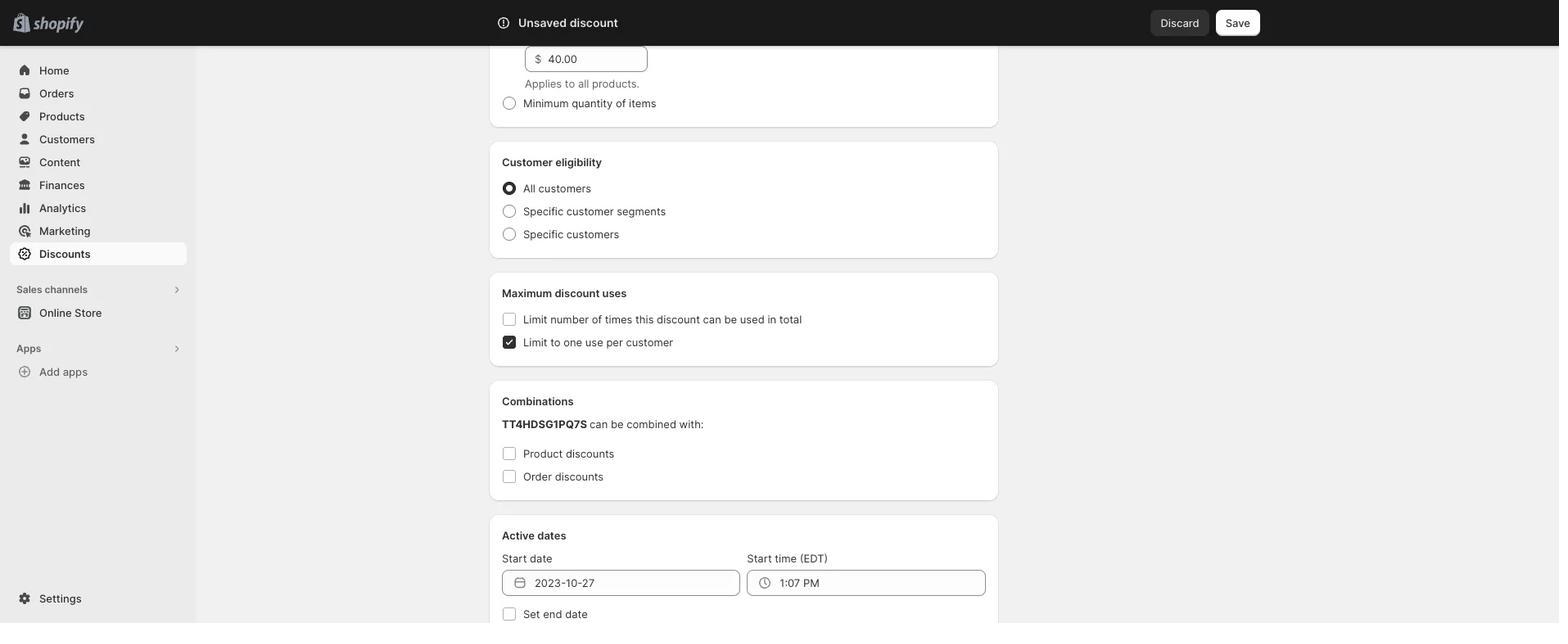 Task type: describe. For each thing, give the bounding box(es) containing it.
use
[[586, 336, 604, 349]]

discount for maximum
[[555, 287, 600, 300]]

online
[[39, 306, 72, 320]]

limit to one use per customer
[[524, 336, 674, 349]]

customers
[[39, 133, 95, 146]]

customer eligibility
[[502, 156, 602, 169]]

products
[[39, 110, 85, 123]]

0 horizontal spatial customer
[[567, 205, 614, 218]]

specific customer segments
[[524, 205, 666, 218]]

active
[[502, 529, 535, 542]]

analytics link
[[10, 197, 187, 220]]

$
[[535, 52, 542, 66]]

home
[[39, 64, 69, 77]]

products.
[[592, 77, 640, 90]]

set end date
[[524, 608, 588, 621]]

all customers
[[524, 182, 592, 195]]

limit number of times this discount can be used in total
[[524, 313, 802, 326]]

minimum
[[541, 5, 586, 18]]

customer
[[502, 156, 553, 169]]

segments
[[617, 205, 666, 218]]

add apps
[[39, 365, 88, 379]]

finances link
[[10, 174, 187, 197]]

search button
[[542, 10, 1018, 36]]

discounts for order discounts
[[555, 470, 604, 483]]

tt4hdsg1pq7s
[[502, 418, 587, 431]]

discounts for product discounts
[[566, 447, 615, 460]]

save button
[[1216, 10, 1261, 36]]

analytics
[[39, 202, 86, 215]]

to for applies
[[565, 77, 575, 90]]

2 vertical spatial discount
[[657, 313, 700, 326]]

save
[[1226, 16, 1251, 29]]

time
[[775, 552, 797, 565]]

discount for unsaved
[[570, 16, 618, 29]]

to for limit
[[551, 336, 561, 349]]

eligibility
[[556, 156, 602, 169]]

end
[[543, 608, 562, 621]]

combined
[[627, 418, 677, 431]]

Start time (EDT) text field
[[780, 570, 986, 596]]

discard button
[[1151, 10, 1210, 36]]

settings link
[[10, 587, 187, 610]]

start for start time (edt)
[[747, 552, 772, 565]]

limit for limit to one use per customer
[[524, 336, 548, 349]]

$ text field
[[548, 46, 648, 72]]

start date
[[502, 552, 553, 565]]

specific for specific customer segments
[[524, 205, 564, 218]]

no
[[524, 5, 538, 18]]

combinations
[[502, 395, 574, 408]]

amount
[[621, 28, 659, 41]]

customers link
[[10, 128, 187, 151]]

one
[[564, 336, 583, 349]]

set
[[524, 608, 540, 621]]

search
[[569, 16, 604, 29]]

home link
[[10, 59, 187, 82]]

minimum for minimum quantity of items
[[524, 97, 569, 110]]

settings
[[39, 592, 82, 605]]

sales
[[16, 283, 42, 296]]

order
[[524, 470, 552, 483]]

times
[[605, 313, 633, 326]]

applies to all products.
[[525, 77, 640, 90]]

orders link
[[10, 82, 187, 105]]

channels
[[45, 283, 88, 296]]

sales channels button
[[10, 279, 187, 301]]

items
[[629, 97, 657, 110]]

minimum purchase amount ($)
[[524, 28, 677, 41]]

marketing link
[[10, 220, 187, 243]]

number
[[551, 313, 589, 326]]

unsaved
[[519, 16, 567, 29]]

no minimum requirements
[[524, 5, 655, 18]]

total
[[780, 313, 802, 326]]

apps
[[16, 342, 41, 355]]

with:
[[680, 418, 704, 431]]

per
[[607, 336, 623, 349]]

order discounts
[[524, 470, 604, 483]]

applies
[[525, 77, 562, 90]]

content
[[39, 156, 80, 169]]

maximum discount uses
[[502, 287, 627, 300]]

products link
[[10, 105, 187, 128]]



Task type: vqa. For each thing, say whether or not it's contained in the screenshot.
POS
no



Task type: locate. For each thing, give the bounding box(es) containing it.
tt4hdsg1pq7s can be combined with:
[[502, 418, 704, 431]]

can
[[703, 313, 722, 326], [590, 418, 608, 431]]

requirements
[[589, 5, 655, 18]]

discounts down tt4hdsg1pq7s can be combined with:
[[566, 447, 615, 460]]

all
[[578, 77, 589, 90]]

apps
[[63, 365, 88, 379]]

1 vertical spatial limit
[[524, 336, 548, 349]]

2 specific from the top
[[524, 228, 564, 241]]

customers for all customers
[[539, 182, 592, 195]]

1 vertical spatial can
[[590, 418, 608, 431]]

of left times
[[592, 313, 602, 326]]

0 horizontal spatial be
[[611, 418, 624, 431]]

discard
[[1161, 16, 1200, 29]]

2 start from the left
[[747, 552, 772, 565]]

to
[[565, 77, 575, 90], [551, 336, 561, 349]]

0 vertical spatial discount
[[570, 16, 618, 29]]

1 vertical spatial discounts
[[555, 470, 604, 483]]

active dates
[[502, 529, 567, 542]]

1 limit from the top
[[524, 313, 548, 326]]

this
[[636, 313, 654, 326]]

limit down maximum
[[524, 313, 548, 326]]

Start date text field
[[535, 570, 741, 596]]

minimum up $
[[524, 28, 569, 41]]

can up product discounts
[[590, 418, 608, 431]]

specific customers
[[524, 228, 620, 241]]

customers down specific customer segments
[[567, 228, 620, 241]]

1 horizontal spatial start
[[747, 552, 772, 565]]

start left the time
[[747, 552, 772, 565]]

of down products.
[[616, 97, 626, 110]]

customer down this
[[626, 336, 674, 349]]

1 vertical spatial to
[[551, 336, 561, 349]]

all
[[524, 182, 536, 195]]

used
[[740, 313, 765, 326]]

marketing
[[39, 224, 91, 238]]

1 horizontal spatial customer
[[626, 336, 674, 349]]

discount
[[570, 16, 618, 29], [555, 287, 600, 300], [657, 313, 700, 326]]

0 horizontal spatial start
[[502, 552, 527, 565]]

date right end
[[565, 608, 588, 621]]

online store button
[[0, 301, 197, 324]]

2 limit from the top
[[524, 336, 548, 349]]

limit for limit number of times this discount can be used in total
[[524, 313, 548, 326]]

1 horizontal spatial be
[[725, 313, 737, 326]]

specific
[[524, 205, 564, 218], [524, 228, 564, 241]]

online store link
[[10, 301, 187, 324]]

apps button
[[10, 338, 187, 360]]

(edt)
[[800, 552, 828, 565]]

1 horizontal spatial to
[[565, 77, 575, 90]]

start time (edt)
[[747, 552, 828, 565]]

sales channels
[[16, 283, 88, 296]]

purchase
[[572, 28, 618, 41]]

start for start date
[[502, 552, 527, 565]]

product
[[524, 447, 563, 460]]

add
[[39, 365, 60, 379]]

0 vertical spatial can
[[703, 313, 722, 326]]

online store
[[39, 306, 102, 320]]

0 vertical spatial discounts
[[566, 447, 615, 460]]

minimum for minimum purchase amount ($)
[[524, 28, 569, 41]]

1 vertical spatial specific
[[524, 228, 564, 241]]

1 vertical spatial be
[[611, 418, 624, 431]]

in
[[768, 313, 777, 326]]

orders
[[39, 87, 74, 100]]

0 vertical spatial to
[[565, 77, 575, 90]]

to left one
[[551, 336, 561, 349]]

1 specific from the top
[[524, 205, 564, 218]]

specific for specific customers
[[524, 228, 564, 241]]

minimum
[[524, 28, 569, 41], [524, 97, 569, 110]]

of for number
[[592, 313, 602, 326]]

limit left one
[[524, 336, 548, 349]]

0 vertical spatial customer
[[567, 205, 614, 218]]

start
[[502, 552, 527, 565], [747, 552, 772, 565]]

customers down customer eligibility at the left top of the page
[[539, 182, 592, 195]]

start down active
[[502, 552, 527, 565]]

uses
[[603, 287, 627, 300]]

1 horizontal spatial date
[[565, 608, 588, 621]]

date down active dates
[[530, 552, 553, 565]]

0 vertical spatial be
[[725, 313, 737, 326]]

0 horizontal spatial to
[[551, 336, 561, 349]]

0 vertical spatial specific
[[524, 205, 564, 218]]

0 horizontal spatial can
[[590, 418, 608, 431]]

0 vertical spatial minimum
[[524, 28, 569, 41]]

2 minimum from the top
[[524, 97, 569, 110]]

store
[[75, 306, 102, 320]]

can left used
[[703, 313, 722, 326]]

maximum
[[502, 287, 552, 300]]

customer
[[567, 205, 614, 218], [626, 336, 674, 349]]

of
[[616, 97, 626, 110], [592, 313, 602, 326]]

discounts link
[[10, 243, 187, 265]]

1 horizontal spatial can
[[703, 313, 722, 326]]

finances
[[39, 179, 85, 192]]

date
[[530, 552, 553, 565], [565, 608, 588, 621]]

0 horizontal spatial of
[[592, 313, 602, 326]]

0 vertical spatial customers
[[539, 182, 592, 195]]

dates
[[538, 529, 567, 542]]

be left "combined"
[[611, 418, 624, 431]]

0 horizontal spatial date
[[530, 552, 553, 565]]

0 vertical spatial limit
[[524, 313, 548, 326]]

1 vertical spatial customer
[[626, 336, 674, 349]]

customers
[[539, 182, 592, 195], [567, 228, 620, 241]]

0 vertical spatial of
[[616, 97, 626, 110]]

be left used
[[725, 313, 737, 326]]

customer up specific customers
[[567, 205, 614, 218]]

to left "all"
[[565, 77, 575, 90]]

1 minimum from the top
[[524, 28, 569, 41]]

quantity
[[572, 97, 613, 110]]

($)
[[662, 28, 677, 41]]

1 vertical spatial minimum
[[524, 97, 569, 110]]

0 vertical spatial date
[[530, 552, 553, 565]]

of for quantity
[[616, 97, 626, 110]]

1 vertical spatial of
[[592, 313, 602, 326]]

1 start from the left
[[502, 552, 527, 565]]

limit
[[524, 313, 548, 326], [524, 336, 548, 349]]

discounts
[[39, 247, 90, 261]]

1 vertical spatial discount
[[555, 287, 600, 300]]

discounts down product discounts
[[555, 470, 604, 483]]

discounts
[[566, 447, 615, 460], [555, 470, 604, 483]]

1 vertical spatial date
[[565, 608, 588, 621]]

shopify image
[[33, 17, 84, 33]]

1 vertical spatial customers
[[567, 228, 620, 241]]

minimum down applies
[[524, 97, 569, 110]]

add apps button
[[10, 360, 187, 383]]

1 horizontal spatial of
[[616, 97, 626, 110]]

content link
[[10, 151, 187, 174]]

minimum quantity of items
[[524, 97, 657, 110]]

product discounts
[[524, 447, 615, 460]]

unsaved discount
[[519, 16, 618, 29]]

customers for specific customers
[[567, 228, 620, 241]]



